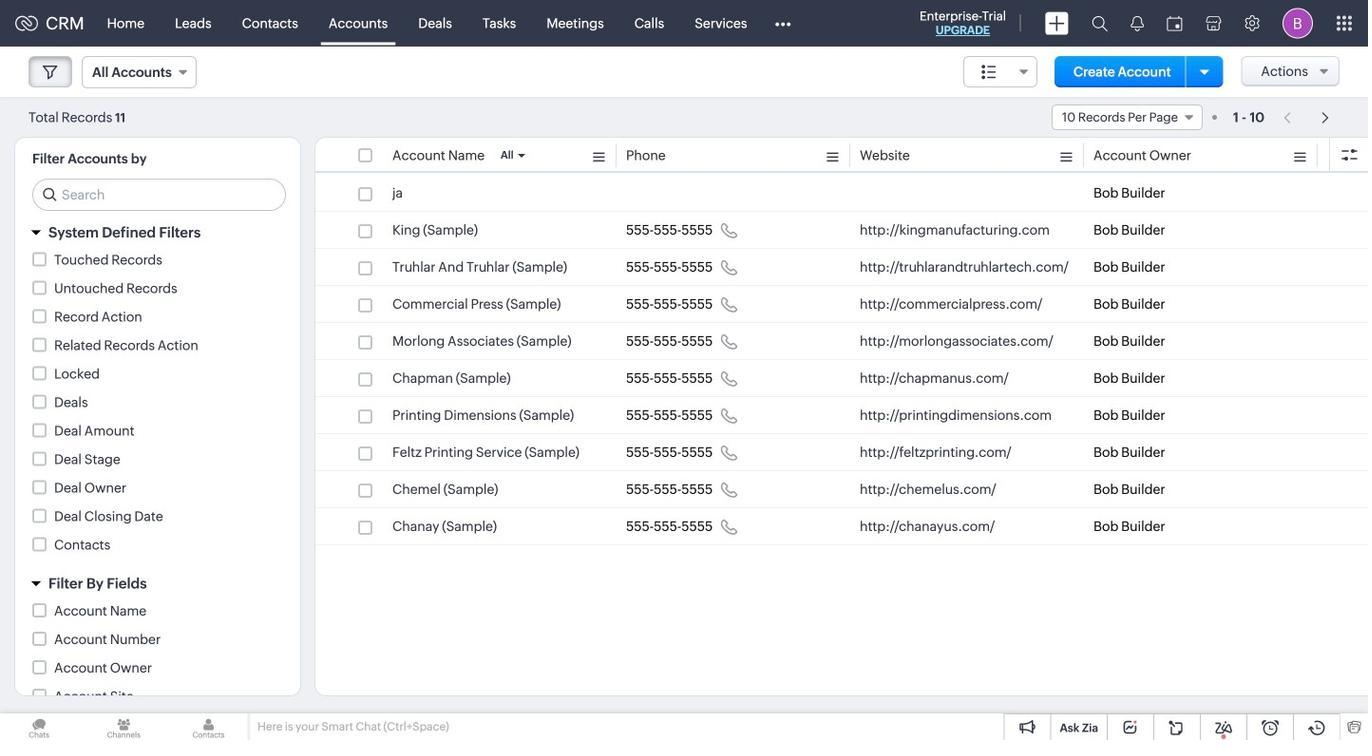 Task type: locate. For each thing, give the bounding box(es) containing it.
none field size
[[964, 56, 1038, 87]]

contacts image
[[170, 714, 248, 741]]

size image
[[982, 64, 997, 81]]

create menu image
[[1046, 12, 1069, 35]]

chats image
[[0, 714, 78, 741]]

logo image
[[15, 16, 38, 31]]

search image
[[1092, 15, 1108, 31]]

create menu element
[[1034, 0, 1081, 46]]

channels image
[[85, 714, 163, 741]]

row group
[[316, 175, 1369, 546]]

None field
[[82, 56, 197, 88], [964, 56, 1038, 87], [1052, 105, 1203, 130], [82, 56, 197, 88], [1052, 105, 1203, 130]]



Task type: vqa. For each thing, say whether or not it's contained in the screenshot.
region
no



Task type: describe. For each thing, give the bounding box(es) containing it.
Search text field
[[33, 180, 285, 210]]

calendar image
[[1167, 16, 1183, 31]]

search element
[[1081, 0, 1120, 47]]

signals element
[[1120, 0, 1156, 47]]

signals image
[[1131, 15, 1144, 31]]

profile image
[[1283, 8, 1314, 38]]

profile element
[[1272, 0, 1325, 46]]

Other Modules field
[[763, 8, 804, 38]]



